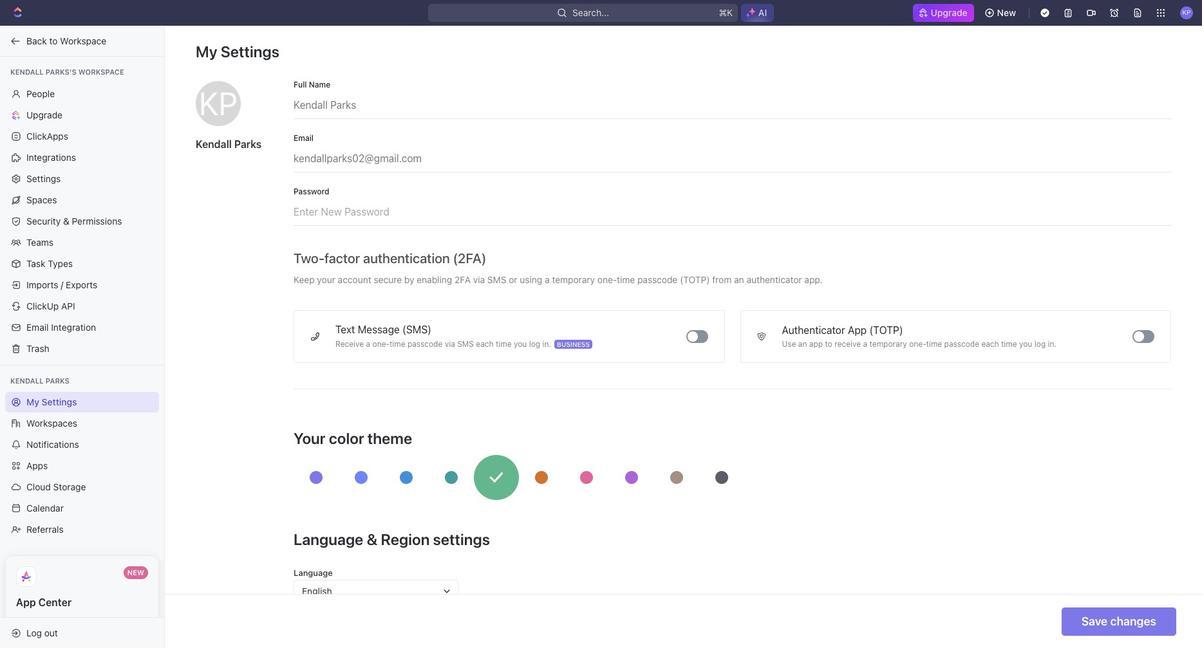 Task type: vqa. For each thing, say whether or not it's contained in the screenshot.
the Full members (4) button
no



Task type: describe. For each thing, give the bounding box(es) containing it.
apps link
[[5, 456, 159, 477]]

(totp) inside authenticator app (totp) use an app to receive a temporary one-time passcode each time you log in.
[[870, 325, 904, 336]]

imports / exports link
[[5, 275, 159, 295]]

teams
[[26, 237, 53, 248]]

1 vertical spatial kendall parks
[[10, 377, 69, 385]]

factor
[[325, 251, 360, 266]]

back
[[26, 35, 47, 46]]

people
[[26, 88, 55, 99]]

new inside button
[[998, 7, 1017, 18]]

1 horizontal spatial a
[[545, 274, 550, 285]]

settings link
[[5, 168, 159, 189]]

account
[[338, 274, 372, 285]]

Enter Username text field
[[294, 89, 1172, 119]]

email integration
[[26, 322, 96, 333]]

an inside authenticator app (totp) use an app to receive a temporary one-time passcode each time you log in.
[[799, 340, 808, 349]]

security & permissions
[[26, 216, 122, 226]]

language for language & region settings
[[294, 531, 364, 549]]

temporary inside authenticator app (totp) use an app to receive a temporary one-time passcode each time you log in.
[[870, 340, 908, 349]]

two-factor authentication (2fa)
[[294, 251, 487, 266]]

kendall for people
[[10, 68, 44, 76]]

app inside authenticator app (totp) use an app to receive a temporary one-time passcode each time you log in.
[[848, 325, 867, 336]]

theme
[[368, 430, 412, 448]]

referrals
[[26, 524, 64, 535]]

full
[[294, 80, 307, 90]]

kendall for my settings
[[10, 377, 44, 385]]

notifications link
[[5, 435, 159, 456]]

to inside button
[[49, 35, 58, 46]]

email for email integration
[[26, 322, 49, 333]]

email integration link
[[5, 317, 159, 338]]

save changes
[[1082, 615, 1157, 629]]

one- inside authenticator app (totp) use an app to receive a temporary one-time passcode each time you log in.
[[910, 340, 927, 349]]

trash link
[[5, 339, 159, 359]]

log out
[[26, 628, 58, 639]]

1 vertical spatial my settings
[[26, 397, 77, 408]]

your
[[317, 274, 336, 285]]

& for security
[[63, 216, 69, 226]]

settings
[[433, 531, 490, 549]]

each inside authenticator app (totp) use an app to receive a temporary one-time passcode each time you log in.
[[982, 340, 1000, 349]]

out
[[44, 628, 58, 639]]

workspace for back to workspace
[[60, 35, 106, 46]]

password
[[294, 187, 330, 197]]

authenticator
[[783, 325, 846, 336]]

business
[[557, 341, 590, 349]]

1 vertical spatial settings
[[26, 173, 61, 184]]

clickup api link
[[5, 296, 159, 317]]

you inside the text message (sms) receive a one-time passcode via sms each time you log in. business
[[514, 340, 527, 349]]

color
[[329, 430, 364, 448]]

receive
[[835, 340, 862, 349]]

save
[[1082, 615, 1108, 629]]

task types
[[26, 258, 73, 269]]

teams link
[[5, 232, 159, 253]]

0 horizontal spatial upgrade link
[[5, 105, 159, 125]]

log inside the text message (sms) receive a one-time passcode via sms each time you log in. business
[[529, 340, 541, 349]]

0 horizontal spatial app
[[16, 597, 36, 609]]

authenticator
[[747, 274, 803, 285]]

0 vertical spatial my settings
[[196, 43, 280, 61]]

passcode inside the text message (sms) receive a one-time passcode via sms each time you log in. business
[[408, 340, 443, 349]]

0 vertical spatial via
[[473, 274, 485, 285]]

clickup api
[[26, 301, 75, 312]]

keep
[[294, 274, 315, 285]]

(sms)
[[403, 324, 432, 336]]

english
[[302, 586, 332, 597]]

text
[[336, 324, 355, 336]]

upgrade for upgrade link to the left
[[26, 109, 63, 120]]

receive
[[336, 340, 364, 349]]

Enter Email text field
[[294, 142, 1172, 172]]

0 vertical spatial sms
[[488, 274, 507, 285]]

2fa
[[455, 274, 471, 285]]

a inside authenticator app (totp) use an app to receive a temporary one-time passcode each time you log in.
[[864, 340, 868, 349]]

enabling
[[417, 274, 452, 285]]

trash
[[26, 343, 49, 354]]

save changes button
[[1062, 608, 1177, 637]]

using
[[520, 274, 543, 285]]

people link
[[5, 83, 159, 104]]

text message (sms) receive a one-time passcode via sms each time you log in. business
[[336, 324, 590, 349]]

referrals link
[[5, 520, 159, 541]]

app
[[810, 340, 824, 349]]

clickup
[[26, 301, 59, 312]]

/
[[61, 279, 63, 290]]

cloud storage
[[26, 482, 86, 493]]

to inside authenticator app (totp) use an app to receive a temporary one-time passcode each time you log in.
[[826, 340, 833, 349]]

two-
[[294, 251, 325, 266]]

app.
[[805, 274, 823, 285]]

cloud
[[26, 482, 51, 493]]

from
[[713, 274, 732, 285]]

my settings link
[[5, 392, 159, 413]]

app center
[[16, 597, 72, 609]]

new button
[[980, 3, 1024, 23]]

clickapps
[[26, 130, 68, 141]]

0 horizontal spatial new
[[127, 569, 144, 577]]

1 horizontal spatial one-
[[598, 274, 617, 285]]

each inside the text message (sms) receive a one-time passcode via sms each time you log in. business
[[476, 340, 494, 349]]

2 vertical spatial settings
[[42, 397, 77, 408]]

task types link
[[5, 254, 159, 274]]

english button
[[294, 581, 459, 604]]

0 horizontal spatial an
[[735, 274, 745, 285]]

spaces link
[[5, 190, 159, 210]]

log out button
[[5, 623, 153, 644]]

region
[[381, 531, 430, 549]]

parks's
[[46, 68, 77, 76]]

your color theme
[[294, 430, 412, 448]]

task
[[26, 258, 45, 269]]

changes
[[1111, 615, 1157, 629]]



Task type: locate. For each thing, give the bounding box(es) containing it.
1 vertical spatial an
[[799, 340, 808, 349]]

to right app
[[826, 340, 833, 349]]

search...
[[573, 7, 609, 18]]

your
[[294, 430, 326, 448]]

0 horizontal spatial &
[[63, 216, 69, 226]]

0 horizontal spatial kendall parks
[[10, 377, 69, 385]]

a down message
[[366, 340, 371, 349]]

an left app
[[799, 340, 808, 349]]

1 vertical spatial language
[[294, 568, 333, 579]]

2 in. from the left
[[1049, 340, 1057, 349]]

parks
[[234, 139, 262, 150], [46, 377, 69, 385]]

calendar
[[26, 503, 64, 514]]

1 horizontal spatial log
[[1035, 340, 1047, 349]]

0 horizontal spatial you
[[514, 340, 527, 349]]

ai
[[759, 7, 768, 18]]

or
[[509, 274, 518, 285]]

a right receive
[[864, 340, 868, 349]]

upgrade
[[931, 7, 968, 18], [26, 109, 63, 120]]

authenticator app (totp) use an app to receive a temporary one-time passcode each time you log in.
[[783, 325, 1057, 349]]

⌘k
[[719, 7, 733, 18]]

1 vertical spatial kendall
[[196, 139, 232, 150]]

0 horizontal spatial kp
[[199, 84, 238, 122]]

passcode
[[638, 274, 678, 285], [408, 340, 443, 349], [945, 340, 980, 349]]

workspace
[[60, 35, 106, 46], [78, 68, 124, 76]]

1 vertical spatial new
[[127, 569, 144, 577]]

0 vertical spatial workspace
[[60, 35, 106, 46]]

integrations link
[[5, 147, 159, 168]]

1 vertical spatial via
[[445, 340, 455, 349]]

passcode inside authenticator app (totp) use an app to receive a temporary one-time passcode each time you log in.
[[945, 340, 980, 349]]

kendall parks's workspace
[[10, 68, 124, 76]]

0 horizontal spatial passcode
[[408, 340, 443, 349]]

you inside authenticator app (totp) use an app to receive a temporary one-time passcode each time you log in.
[[1020, 340, 1033, 349]]

0 horizontal spatial parks
[[46, 377, 69, 385]]

0 horizontal spatial sms
[[458, 340, 474, 349]]

0 horizontal spatial one-
[[373, 340, 390, 349]]

0 horizontal spatial temporary
[[552, 274, 595, 285]]

0 vertical spatial upgrade link
[[913, 4, 975, 22]]

1 vertical spatial workspace
[[78, 68, 124, 76]]

imports / exports
[[26, 279, 98, 290]]

0 vertical spatial new
[[998, 7, 1017, 18]]

1 horizontal spatial email
[[294, 133, 314, 143]]

2 language from the top
[[294, 568, 333, 579]]

security & permissions link
[[5, 211, 159, 232]]

time
[[617, 274, 635, 285], [390, 340, 406, 349], [496, 340, 512, 349], [927, 340, 943, 349], [1002, 340, 1018, 349]]

an
[[735, 274, 745, 285], [799, 340, 808, 349]]

0 vertical spatial an
[[735, 274, 745, 285]]

one-
[[598, 274, 617, 285], [373, 340, 390, 349], [910, 340, 927, 349]]

to right back
[[49, 35, 58, 46]]

a right using
[[545, 274, 550, 285]]

integration
[[51, 322, 96, 333]]

0 vertical spatial &
[[63, 216, 69, 226]]

log
[[26, 628, 42, 639]]

1 horizontal spatial my settings
[[196, 43, 280, 61]]

1 vertical spatial (totp)
[[870, 325, 904, 336]]

2 horizontal spatial a
[[864, 340, 868, 349]]

workspaces link
[[5, 414, 159, 434]]

workspace for kendall parks's workspace
[[78, 68, 124, 76]]

a inside the text message (sms) receive a one-time passcode via sms each time you log in. business
[[366, 340, 371, 349]]

1 horizontal spatial &
[[367, 531, 378, 549]]

each
[[476, 340, 494, 349], [982, 340, 1000, 349]]

keep your account secure by enabling 2fa via sms or using a temporary one-time passcode (totp) from an authenticator app.
[[294, 274, 823, 285]]

email for email
[[294, 133, 314, 143]]

upgrade link down people link
[[5, 105, 159, 125]]

0 vertical spatial my
[[196, 43, 217, 61]]

name
[[309, 80, 331, 90]]

1 horizontal spatial passcode
[[638, 274, 678, 285]]

0 horizontal spatial via
[[445, 340, 455, 349]]

1 in. from the left
[[543, 340, 552, 349]]

1 language from the top
[[294, 531, 364, 549]]

kp inside dropdown button
[[1183, 9, 1192, 16]]

& left region
[[367, 531, 378, 549]]

0 vertical spatial (totp)
[[680, 274, 710, 285]]

language & region settings
[[294, 531, 490, 549]]

2 each from the left
[[982, 340, 1000, 349]]

upgrade link left new button
[[913, 4, 975, 22]]

0 vertical spatial parks
[[234, 139, 262, 150]]

by
[[405, 274, 415, 285]]

0 horizontal spatial my settings
[[26, 397, 77, 408]]

workspaces
[[26, 418, 77, 429]]

available on business plans or higher element
[[555, 340, 593, 349]]

0 horizontal spatial my
[[26, 397, 39, 408]]

1 horizontal spatial an
[[799, 340, 808, 349]]

full name
[[294, 80, 331, 90]]

0 vertical spatial upgrade
[[931, 7, 968, 18]]

1 each from the left
[[476, 340, 494, 349]]

1 vertical spatial sms
[[458, 340, 474, 349]]

upgrade up clickapps
[[26, 109, 63, 120]]

1 horizontal spatial each
[[982, 340, 1000, 349]]

message
[[358, 324, 400, 336]]

use
[[783, 340, 797, 349]]

1 horizontal spatial my
[[196, 43, 217, 61]]

0 horizontal spatial each
[[476, 340, 494, 349]]

0 vertical spatial language
[[294, 531, 364, 549]]

storage
[[53, 482, 86, 493]]

1 vertical spatial parks
[[46, 377, 69, 385]]

2 you from the left
[[1020, 340, 1033, 349]]

1 horizontal spatial to
[[826, 340, 833, 349]]

secure
[[374, 274, 402, 285]]

1 horizontal spatial app
[[848, 325, 867, 336]]

upgrade left new button
[[931, 7, 968, 18]]

kp button
[[1177, 3, 1198, 23]]

in. inside the text message (sms) receive a one-time passcode via sms each time you log in. business
[[543, 340, 552, 349]]

email
[[294, 133, 314, 143], [26, 322, 49, 333]]

temporary right using
[[552, 274, 595, 285]]

& right security
[[63, 216, 69, 226]]

&
[[63, 216, 69, 226], [367, 531, 378, 549]]

integrations
[[26, 152, 76, 163]]

temporary
[[552, 274, 595, 285], [870, 340, 908, 349]]

1 log from the left
[[529, 340, 541, 349]]

sms
[[488, 274, 507, 285], [458, 340, 474, 349]]

0 horizontal spatial a
[[366, 340, 371, 349]]

one- inside the text message (sms) receive a one-time passcode via sms each time you log in. business
[[373, 340, 390, 349]]

1 horizontal spatial kendall parks
[[196, 139, 262, 150]]

calendar link
[[5, 499, 159, 519]]

email inside email integration link
[[26, 322, 49, 333]]

kp
[[1183, 9, 1192, 16], [199, 84, 238, 122]]

1 horizontal spatial upgrade
[[931, 7, 968, 18]]

api
[[61, 301, 75, 312]]

workspace up "kendall parks's workspace"
[[60, 35, 106, 46]]

authentication
[[363, 251, 450, 266]]

you
[[514, 340, 527, 349], [1020, 340, 1033, 349]]

1 vertical spatial to
[[826, 340, 833, 349]]

my
[[196, 43, 217, 61], [26, 397, 39, 408]]

0 vertical spatial kp
[[1183, 9, 1192, 16]]

& for language
[[367, 531, 378, 549]]

1 you from the left
[[514, 340, 527, 349]]

1 horizontal spatial you
[[1020, 340, 1033, 349]]

types
[[48, 258, 73, 269]]

log inside authenticator app (totp) use an app to receive a temporary one-time passcode each time you log in.
[[1035, 340, 1047, 349]]

1 vertical spatial app
[[16, 597, 36, 609]]

temporary right receive
[[870, 340, 908, 349]]

new
[[998, 7, 1017, 18], [127, 569, 144, 577]]

& inside 'link'
[[63, 216, 69, 226]]

0 horizontal spatial (totp)
[[680, 274, 710, 285]]

upgrade for the right upgrade link
[[931, 7, 968, 18]]

clickapps link
[[5, 126, 159, 147]]

via inside the text message (sms) receive a one-time passcode via sms each time you log in. business
[[445, 340, 455, 349]]

0 vertical spatial app
[[848, 325, 867, 336]]

1 horizontal spatial (totp)
[[870, 325, 904, 336]]

notifications
[[26, 439, 79, 450]]

0 vertical spatial kendall parks
[[196, 139, 262, 150]]

1 horizontal spatial sms
[[488, 274, 507, 285]]

workspace inside back to workspace button
[[60, 35, 106, 46]]

center
[[38, 597, 72, 609]]

app up receive
[[848, 325, 867, 336]]

0 horizontal spatial email
[[26, 322, 49, 333]]

2 horizontal spatial one-
[[910, 340, 927, 349]]

0 horizontal spatial upgrade
[[26, 109, 63, 120]]

Enter New Password field
[[294, 196, 1172, 226]]

1 vertical spatial &
[[367, 531, 378, 549]]

language
[[294, 531, 364, 549], [294, 568, 333, 579]]

1 horizontal spatial upgrade link
[[913, 4, 975, 22]]

language for language
[[294, 568, 333, 579]]

0 vertical spatial to
[[49, 35, 58, 46]]

an right 'from'
[[735, 274, 745, 285]]

imports
[[26, 279, 58, 290]]

0 horizontal spatial to
[[49, 35, 58, 46]]

1 horizontal spatial in.
[[1049, 340, 1057, 349]]

security
[[26, 216, 61, 226]]

1 horizontal spatial temporary
[[870, 340, 908, 349]]

1 vertical spatial upgrade
[[26, 109, 63, 120]]

1 vertical spatial temporary
[[870, 340, 908, 349]]

email up trash
[[26, 322, 49, 333]]

sms inside the text message (sms) receive a one-time passcode via sms each time you log in. business
[[458, 340, 474, 349]]

1 horizontal spatial parks
[[234, 139, 262, 150]]

(2fa)
[[453, 251, 487, 266]]

0 horizontal spatial log
[[529, 340, 541, 349]]

0 vertical spatial email
[[294, 133, 314, 143]]

app
[[848, 325, 867, 336], [16, 597, 36, 609]]

back to workspace
[[26, 35, 106, 46]]

1 vertical spatial email
[[26, 322, 49, 333]]

log
[[529, 340, 541, 349], [1035, 340, 1047, 349]]

0 vertical spatial settings
[[221, 43, 280, 61]]

0 horizontal spatial in.
[[543, 340, 552, 349]]

upgrade link
[[913, 4, 975, 22], [5, 105, 159, 125]]

0 vertical spatial kendall
[[10, 68, 44, 76]]

in. inside authenticator app (totp) use an app to receive a temporary one-time passcode each time you log in.
[[1049, 340, 1057, 349]]

apps
[[26, 461, 48, 472]]

1 vertical spatial my
[[26, 397, 39, 408]]

2 vertical spatial kendall
[[10, 377, 44, 385]]

1 vertical spatial upgrade link
[[5, 105, 159, 125]]

1 horizontal spatial kp
[[1183, 9, 1192, 16]]

back to workspace button
[[5, 31, 153, 51]]

exports
[[66, 279, 98, 290]]

(totp)
[[680, 274, 710, 285], [870, 325, 904, 336]]

1 horizontal spatial via
[[473, 274, 485, 285]]

email down full
[[294, 133, 314, 143]]

workspace up people link
[[78, 68, 124, 76]]

0 vertical spatial temporary
[[552, 274, 595, 285]]

2 log from the left
[[1035, 340, 1047, 349]]

app left center
[[16, 597, 36, 609]]

cloud storage link
[[5, 477, 159, 498]]

1 horizontal spatial new
[[998, 7, 1017, 18]]

1 vertical spatial kp
[[199, 84, 238, 122]]

2 horizontal spatial passcode
[[945, 340, 980, 349]]



